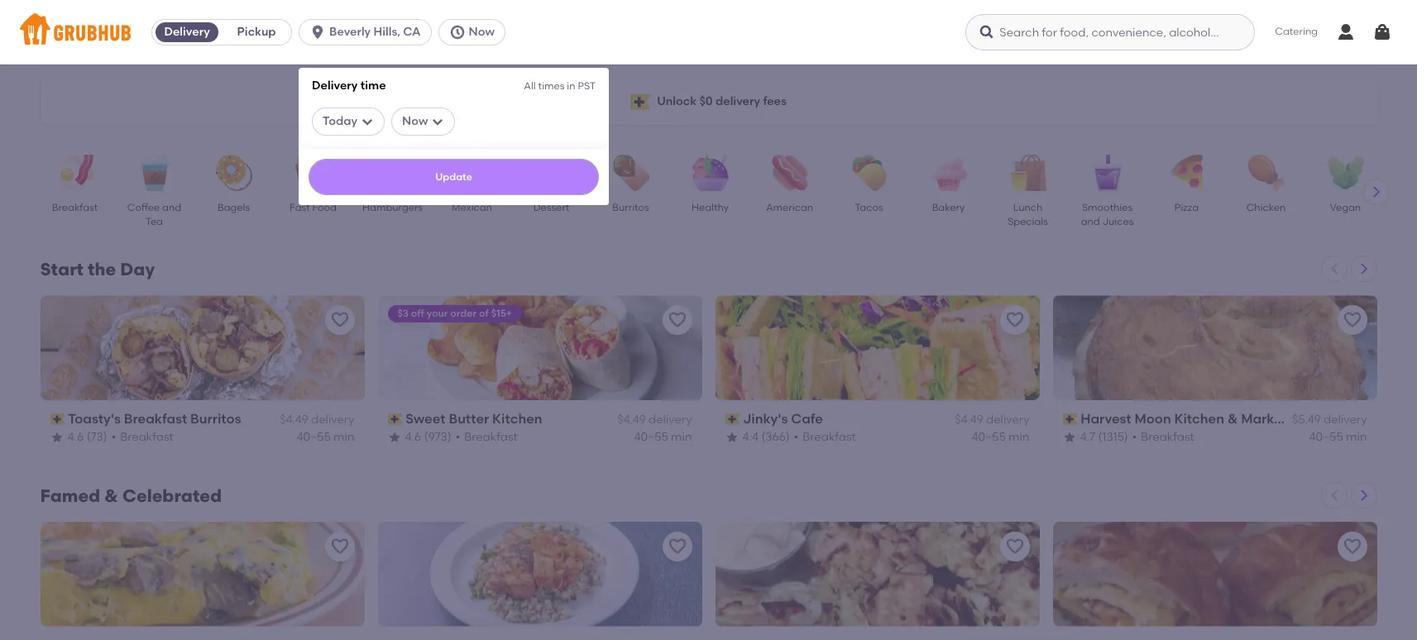 Task type: vqa. For each thing, say whether or not it's contained in the screenshot.


Task type: describe. For each thing, give the bounding box(es) containing it.
breakfast right toasty's
[[124, 411, 187, 427]]

40–55 for jinky's cafe
[[972, 430, 1006, 444]]

beverly hills, ca button
[[299, 19, 438, 46]]

pizza
[[1175, 202, 1199, 214]]

subscription pass image for toasty's breakfast burritos
[[50, 414, 65, 426]]

breakfast for sweet butter kitchen
[[464, 430, 518, 444]]

vegan image
[[1317, 155, 1375, 191]]

sweet
[[406, 411, 446, 427]]

fees
[[763, 94, 787, 108]]

$5.49 delivery
[[1293, 413, 1368, 427]]

subscription pass image
[[725, 414, 740, 426]]

breakfast for jinky's cafe
[[803, 430, 857, 444]]

caret left icon image for start the day
[[1328, 262, 1341, 276]]

• for moon
[[1133, 430, 1137, 444]]

smoothies and juices image
[[1079, 155, 1137, 191]]

4.7 (1315)
[[1081, 430, 1129, 444]]

4.6 (973)
[[405, 430, 452, 444]]

healthy image
[[682, 155, 740, 191]]

pickup button
[[222, 19, 291, 46]]

catering
[[1276, 26, 1319, 37]]

chicken image
[[1238, 155, 1296, 191]]

sweet butter kitchen
[[406, 411, 543, 427]]

beverly hills, ca
[[330, 25, 421, 39]]

bagels image
[[205, 155, 263, 191]]

lunch specials
[[1008, 202, 1049, 228]]

and for smoothies and juices
[[1082, 216, 1101, 228]]

moon
[[1135, 411, 1172, 427]]

the
[[88, 259, 116, 280]]

of
[[479, 308, 489, 319]]

juices
[[1103, 216, 1134, 228]]

today
[[323, 114, 358, 128]]

your
[[427, 308, 448, 319]]

cafe
[[791, 411, 824, 427]]

fast food image
[[284, 155, 342, 191]]

off
[[411, 308, 425, 319]]

delivery for toasty's breakfast burritos
[[311, 413, 355, 427]]

star icon image for sweet butter kitchen
[[388, 431, 401, 444]]

grubhub plus flag logo image
[[631, 94, 651, 110]]

and for coffee and tea
[[162, 202, 181, 214]]

fast
[[290, 202, 310, 214]]

$3
[[398, 308, 409, 319]]

caret left icon image for famed & celebrated
[[1328, 489, 1341, 502]]

main navigation navigation
[[0, 0, 1418, 641]]

min for toasty's breakfast burritos
[[334, 430, 355, 444]]

$5.49
[[1293, 413, 1321, 427]]

(366)
[[762, 430, 790, 444]]

tacos
[[855, 202, 884, 214]]

min for sweet butter kitchen
[[671, 430, 692, 444]]

4.7
[[1081, 430, 1096, 444]]

hamburgers
[[363, 202, 423, 214]]

svg image
[[361, 115, 374, 128]]

dessert
[[534, 202, 570, 214]]

start
[[40, 259, 84, 280]]

chicken
[[1247, 202, 1286, 214]]

jinky's cafe
[[743, 411, 824, 427]]

toasty's breakfast burritos
[[68, 411, 241, 427]]

(1315)
[[1099, 430, 1129, 444]]

american image
[[761, 155, 819, 191]]

40–55 min for sweet butter kitchen
[[634, 430, 692, 444]]

tacos image
[[841, 155, 898, 191]]

dessert image
[[523, 155, 581, 191]]

smoothies and juices
[[1082, 202, 1134, 228]]

celebrated
[[122, 486, 222, 506]]

• for breakfast
[[111, 430, 116, 444]]

3 $4.49 from the left
[[955, 413, 984, 427]]

subscription pass image for harvest moon kitchen & marketplace
[[1063, 414, 1078, 426]]

$4.49 delivery for burritos
[[280, 413, 355, 427]]

• breakfast for breakfast
[[111, 430, 174, 444]]

caret right icon image for celebrated
[[1358, 489, 1371, 502]]

$0
[[700, 94, 713, 108]]

time
[[361, 79, 386, 93]]

lunch specials image
[[999, 155, 1057, 191]]

hills,
[[374, 25, 400, 39]]

times
[[538, 80, 565, 92]]

4.6 (73)
[[67, 430, 107, 444]]

1 horizontal spatial burritos
[[613, 202, 649, 214]]

unlock $0 delivery fees
[[657, 94, 787, 108]]

all
[[524, 80, 536, 92]]

burritos image
[[602, 155, 660, 191]]

subscription pass image for sweet butter kitchen
[[388, 414, 402, 426]]

• breakfast for cafe
[[794, 430, 857, 444]]

delivery for delivery
[[164, 25, 210, 39]]

healthy
[[692, 202, 729, 214]]



Task type: locate. For each thing, give the bounding box(es) containing it.
smoothies
[[1083, 202, 1133, 214]]

0 vertical spatial now
[[469, 25, 495, 39]]

3 40–55 min from the left
[[972, 430, 1030, 444]]

kitchen right butter
[[493, 411, 543, 427]]

pst
[[578, 80, 596, 92]]

star icon image left 4.6 (973)
[[388, 431, 401, 444]]

day
[[120, 259, 155, 280]]

1 horizontal spatial and
[[1082, 216, 1101, 228]]

breakfast down moon
[[1142, 430, 1195, 444]]

mexican image
[[443, 155, 501, 191]]

breakfast
[[52, 202, 98, 214], [124, 411, 187, 427], [120, 430, 174, 444], [464, 430, 518, 444], [803, 430, 857, 444], [1142, 430, 1195, 444]]

catering button
[[1264, 13, 1330, 51]]

coffee and tea
[[127, 202, 181, 228]]

1 horizontal spatial now
[[469, 25, 495, 39]]

0 horizontal spatial &
[[104, 486, 118, 506]]

breakfast down sweet butter kitchen
[[464, 430, 518, 444]]

kitchen
[[493, 411, 543, 427], [1175, 411, 1225, 427]]

$4.49
[[280, 413, 308, 427], [618, 413, 646, 427], [955, 413, 984, 427]]

3 • from the left
[[794, 430, 799, 444]]

4 40–55 min from the left
[[1310, 430, 1368, 444]]

delivery for delivery time
[[312, 79, 358, 93]]

1 vertical spatial caret right icon image
[[1358, 262, 1371, 276]]

3 subscription pass image from the left
[[1063, 414, 1078, 426]]

pickup
[[237, 25, 276, 39]]

1 horizontal spatial $4.49 delivery
[[618, 413, 692, 427]]

3 • breakfast from the left
[[794, 430, 857, 444]]

american
[[766, 202, 814, 214]]

breakfast down 'toasty's breakfast burritos'
[[120, 430, 174, 444]]

0 vertical spatial delivery
[[164, 25, 210, 39]]

1 4.6 from the left
[[67, 430, 84, 444]]

1 min from the left
[[334, 430, 355, 444]]

2 40–55 min from the left
[[634, 430, 692, 444]]

fast food
[[290, 202, 337, 214]]

0 horizontal spatial burritos
[[190, 411, 241, 427]]

• for butter
[[456, 430, 460, 444]]

0 horizontal spatial kitchen
[[493, 411, 543, 427]]

star icon image for harvest moon kitchen & marketplace
[[1063, 431, 1076, 444]]

0 vertical spatial burritos
[[613, 202, 649, 214]]

4.4 (366)
[[743, 430, 790, 444]]

• for cafe
[[794, 430, 799, 444]]

jinky's
[[743, 411, 788, 427]]

4.6 for toasty's breakfast burritos
[[67, 430, 84, 444]]

0 horizontal spatial $4.49 delivery
[[280, 413, 355, 427]]

0 vertical spatial caret left icon image
[[1328, 262, 1341, 276]]

40–55 min
[[297, 430, 355, 444], [634, 430, 692, 444], [972, 430, 1030, 444], [1310, 430, 1368, 444]]

1 subscription pass image from the left
[[50, 414, 65, 426]]

subscription pass image
[[50, 414, 65, 426], [388, 414, 402, 426], [1063, 414, 1078, 426]]

delivery button
[[152, 19, 222, 46]]

0 horizontal spatial $4.49
[[280, 413, 308, 427]]

40–55 for harvest moon kitchen & marketplace
[[1310, 430, 1344, 444]]

1 star icon image from the left
[[50, 431, 63, 444]]

famed & celebrated
[[40, 486, 222, 506]]

• right the (1315)
[[1133, 430, 1137, 444]]

• breakfast down sweet butter kitchen
[[456, 430, 518, 444]]

now
[[469, 25, 495, 39], [402, 114, 428, 128]]

subscription pass image left sweet
[[388, 414, 402, 426]]

1 • from the left
[[111, 430, 116, 444]]

save this restaurant image
[[668, 310, 687, 330], [1005, 310, 1025, 330], [668, 537, 687, 557], [1343, 537, 1363, 557]]

2 • from the left
[[456, 430, 460, 444]]

update button
[[309, 159, 599, 195]]

4.6 left (73)
[[67, 430, 84, 444]]

caret left icon image
[[1328, 262, 1341, 276], [1328, 489, 1341, 502]]

star icon image
[[50, 431, 63, 444], [388, 431, 401, 444], [725, 431, 739, 444], [1063, 431, 1076, 444]]

harvest
[[1081, 411, 1132, 427]]

2 vertical spatial caret right icon image
[[1358, 489, 1371, 502]]

start the day
[[40, 259, 155, 280]]

4.6
[[67, 430, 84, 444], [405, 430, 422, 444]]

now right svg icon
[[402, 114, 428, 128]]

now right ca
[[469, 25, 495, 39]]

kitchen right moon
[[1175, 411, 1225, 427]]

now button
[[438, 19, 512, 46]]

kitchen for butter
[[493, 411, 543, 427]]

toasty's
[[68, 411, 121, 427]]

3 40–55 from the left
[[972, 430, 1006, 444]]

famed
[[40, 486, 100, 506]]

40–55 min for jinky's cafe
[[972, 430, 1030, 444]]

• breakfast down moon
[[1133, 430, 1195, 444]]

1 vertical spatial caret left icon image
[[1328, 489, 1341, 502]]

kitchen for moon
[[1175, 411, 1225, 427]]

star icon image left 4.6 (73)
[[50, 431, 63, 444]]

(73)
[[87, 430, 107, 444]]

1 • breakfast from the left
[[111, 430, 174, 444]]

2 horizontal spatial $4.49 delivery
[[955, 413, 1030, 427]]

40–55 min for toasty's breakfast burritos
[[297, 430, 355, 444]]

0 vertical spatial &
[[1228, 411, 1238, 427]]

40–55 for sweet butter kitchen
[[634, 430, 669, 444]]

• breakfast down cafe
[[794, 430, 857, 444]]

breakfast image
[[46, 155, 104, 191]]

2 caret left icon image from the top
[[1328, 489, 1341, 502]]

1 caret left icon image from the top
[[1328, 262, 1341, 276]]

$4.49 delivery
[[280, 413, 355, 427], [618, 413, 692, 427], [955, 413, 1030, 427]]

and inside coffee and tea
[[162, 202, 181, 214]]

4.6 for sweet butter kitchen
[[405, 430, 422, 444]]

breakfast down breakfast image
[[52, 202, 98, 214]]

2 4.6 from the left
[[405, 430, 422, 444]]

specials
[[1008, 216, 1049, 228]]

ca
[[403, 25, 421, 39]]

all times in pst
[[524, 80, 596, 92]]

• right (73)
[[111, 430, 116, 444]]

& left marketplace on the bottom right of the page
[[1228, 411, 1238, 427]]

$4.49 for burritos
[[280, 413, 308, 427]]

now inside button
[[469, 25, 495, 39]]

2 kitchen from the left
[[1175, 411, 1225, 427]]

unlock
[[657, 94, 697, 108]]

2 40–55 from the left
[[634, 430, 669, 444]]

vegan
[[1331, 202, 1362, 214]]

and up tea
[[162, 202, 181, 214]]

order
[[451, 308, 477, 319]]

star icon image left 4.7 on the right of the page
[[1063, 431, 1076, 444]]

breakfast down cafe
[[803, 430, 857, 444]]

star icon image down subscription pass icon
[[725, 431, 739, 444]]

delivery for sweet butter kitchen
[[649, 413, 692, 427]]

40–55 for toasty's breakfast burritos
[[297, 430, 331, 444]]

2 $4.49 from the left
[[618, 413, 646, 427]]

• breakfast for butter
[[456, 430, 518, 444]]

pizza image
[[1158, 155, 1216, 191]]

bagels
[[218, 202, 250, 214]]

•
[[111, 430, 116, 444], [456, 430, 460, 444], [794, 430, 799, 444], [1133, 430, 1137, 444]]

$4.49 for kitchen
[[618, 413, 646, 427]]

&
[[1228, 411, 1238, 427], [104, 486, 118, 506]]

1 kitchen from the left
[[493, 411, 543, 427]]

0 horizontal spatial and
[[162, 202, 181, 214]]

breakfast for harvest moon kitchen & marketplace
[[1142, 430, 1195, 444]]

and
[[162, 202, 181, 214], [1082, 216, 1101, 228]]

$15+
[[491, 308, 512, 319]]

and down smoothies
[[1082, 216, 1101, 228]]

save this restaurant image
[[330, 310, 350, 330], [1343, 310, 1363, 330], [330, 537, 350, 557], [1005, 537, 1025, 557]]

tea
[[146, 216, 163, 228]]

1 horizontal spatial subscription pass image
[[388, 414, 402, 426]]

3 $4.49 delivery from the left
[[955, 413, 1030, 427]]

delivery
[[164, 25, 210, 39], [312, 79, 358, 93]]

0 horizontal spatial delivery
[[164, 25, 210, 39]]

svg image inside now button
[[449, 24, 466, 41]]

min for jinky's cafe
[[1009, 430, 1030, 444]]

update
[[436, 171, 473, 183]]

1 $4.49 delivery from the left
[[280, 413, 355, 427]]

0 vertical spatial and
[[162, 202, 181, 214]]

0 horizontal spatial 4.6
[[67, 430, 84, 444]]

2 horizontal spatial subscription pass image
[[1063, 414, 1078, 426]]

4 min from the left
[[1347, 430, 1368, 444]]

caret left icon image down the $5.49 delivery
[[1328, 489, 1341, 502]]

caret right icon image
[[1370, 185, 1383, 199], [1358, 262, 1371, 276], [1358, 489, 1371, 502]]

1 $4.49 from the left
[[280, 413, 308, 427]]

delivery for jinky's cafe
[[987, 413, 1030, 427]]

caret right icon image for day
[[1358, 262, 1371, 276]]

beverly
[[330, 25, 371, 39]]

subscription pass image left harvest at the bottom right
[[1063, 414, 1078, 426]]

mexican
[[452, 202, 492, 214]]

1 vertical spatial &
[[104, 486, 118, 506]]

0 horizontal spatial now
[[402, 114, 428, 128]]

4 • from the left
[[1133, 430, 1137, 444]]

burritos
[[613, 202, 649, 214], [190, 411, 241, 427]]

star icon image for toasty's breakfast burritos
[[50, 431, 63, 444]]

2 • breakfast from the left
[[456, 430, 518, 444]]

1 40–55 from the left
[[297, 430, 331, 444]]

• breakfast
[[111, 430, 174, 444], [456, 430, 518, 444], [794, 430, 857, 444], [1133, 430, 1195, 444]]

coffee
[[127, 202, 160, 214]]

delivery inside button
[[164, 25, 210, 39]]

svg image
[[1373, 22, 1393, 42], [310, 24, 326, 41], [449, 24, 466, 41], [979, 24, 996, 41], [432, 115, 445, 128]]

& right famed
[[104, 486, 118, 506]]

4.6 down sweet
[[405, 430, 422, 444]]

0 vertical spatial caret right icon image
[[1370, 185, 1383, 199]]

3 star icon image from the left
[[725, 431, 739, 444]]

hamburgers image
[[364, 155, 422, 191]]

caret left icon image down vegan
[[1328, 262, 1341, 276]]

food
[[312, 202, 337, 214]]

breakfast for toasty's breakfast burritos
[[120, 430, 174, 444]]

(973)
[[424, 430, 452, 444]]

1 horizontal spatial delivery
[[312, 79, 358, 93]]

1 vertical spatial and
[[1082, 216, 1101, 228]]

save this restaurant button
[[325, 305, 355, 335], [663, 305, 692, 335], [1000, 305, 1030, 335], [1338, 305, 1368, 335], [325, 532, 355, 562], [663, 532, 692, 562], [1000, 532, 1030, 562], [1338, 532, 1368, 562]]

1 vertical spatial now
[[402, 114, 428, 128]]

and inside smoothies and juices
[[1082, 216, 1101, 228]]

1 horizontal spatial 4.6
[[405, 430, 422, 444]]

delivery up today
[[312, 79, 358, 93]]

min
[[334, 430, 355, 444], [671, 430, 692, 444], [1009, 430, 1030, 444], [1347, 430, 1368, 444]]

• breakfast down 'toasty's breakfast burritos'
[[111, 430, 174, 444]]

2 star icon image from the left
[[388, 431, 401, 444]]

2 horizontal spatial $4.49
[[955, 413, 984, 427]]

1 horizontal spatial &
[[1228, 411, 1238, 427]]

3 min from the left
[[1009, 430, 1030, 444]]

in
[[567, 80, 576, 92]]

butter
[[449, 411, 489, 427]]

$3 off your order of $15+
[[398, 308, 512, 319]]

1 vertical spatial delivery
[[312, 79, 358, 93]]

coffee and tea image
[[125, 155, 183, 191]]

marketplace
[[1242, 411, 1325, 427]]

4 40–55 from the left
[[1310, 430, 1344, 444]]

bakery
[[933, 202, 965, 214]]

40–55
[[297, 430, 331, 444], [634, 430, 669, 444], [972, 430, 1006, 444], [1310, 430, 1344, 444]]

delivery for harvest moon kitchen & marketplace
[[1324, 413, 1368, 427]]

min for harvest moon kitchen & marketplace
[[1347, 430, 1368, 444]]

1 horizontal spatial kitchen
[[1175, 411, 1225, 427]]

• right (973)
[[456, 430, 460, 444]]

delivery left the pickup
[[164, 25, 210, 39]]

delivery time
[[312, 79, 386, 93]]

4.4
[[743, 430, 759, 444]]

$4.49 delivery for kitchen
[[618, 413, 692, 427]]

1 40–55 min from the left
[[297, 430, 355, 444]]

4 star icon image from the left
[[1063, 431, 1076, 444]]

• breakfast for moon
[[1133, 430, 1195, 444]]

1 horizontal spatial $4.49
[[618, 413, 646, 427]]

2 $4.49 delivery from the left
[[618, 413, 692, 427]]

lunch
[[1014, 202, 1043, 214]]

0 horizontal spatial subscription pass image
[[50, 414, 65, 426]]

2 min from the left
[[671, 430, 692, 444]]

1 vertical spatial burritos
[[190, 411, 241, 427]]

bakery image
[[920, 155, 978, 191]]

40–55 min for harvest moon kitchen & marketplace
[[1310, 430, 1368, 444]]

subscription pass image left toasty's
[[50, 414, 65, 426]]

svg image inside beverly hills, ca button
[[310, 24, 326, 41]]

4 • breakfast from the left
[[1133, 430, 1195, 444]]

2 subscription pass image from the left
[[388, 414, 402, 426]]

harvest moon kitchen & marketplace
[[1081, 411, 1325, 427]]

delivery
[[716, 94, 761, 108], [311, 413, 355, 427], [649, 413, 692, 427], [987, 413, 1030, 427], [1324, 413, 1368, 427]]

• right the (366)
[[794, 430, 799, 444]]

star icon image for jinky's cafe
[[725, 431, 739, 444]]



